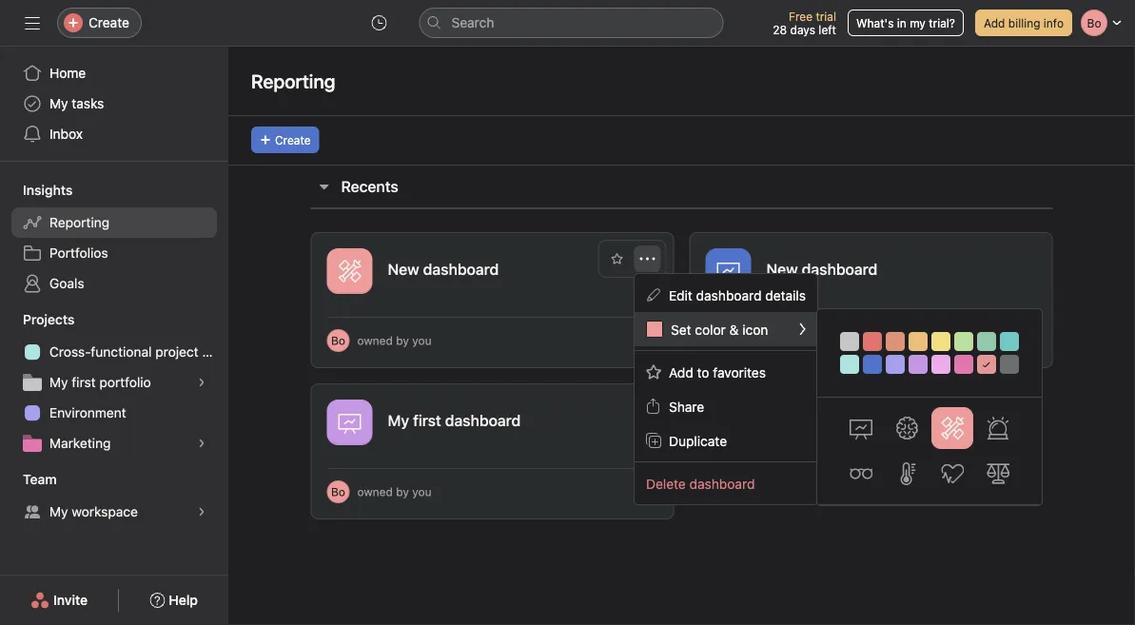 Task type: locate. For each thing, give the bounding box(es) containing it.
1 vertical spatial dashboard
[[690, 476, 755, 491]]

1 vertical spatial create
[[275, 133, 311, 147]]

0 horizontal spatial add
[[669, 364, 694, 380]]

create button up home link
[[57, 8, 142, 38]]

create
[[89, 15, 129, 30], [275, 133, 311, 147]]

cross-functional project plan
[[49, 344, 228, 360]]

my left tasks
[[49, 96, 68, 111]]

trial
[[816, 10, 837, 23]]

0 vertical spatial add
[[984, 16, 1005, 30]]

delete
[[646, 476, 686, 491]]

cross-functional project plan link
[[11, 337, 228, 367]]

my left first
[[49, 375, 68, 390]]

dashboard
[[696, 287, 762, 303], [690, 476, 755, 491]]

see details, marketing image
[[196, 438, 207, 449]]

owned by you for report image for new dashboard
[[736, 334, 811, 347]]

invite button
[[18, 583, 100, 618]]

my left first dashboard
[[388, 412, 409, 430]]

my
[[49, 96, 68, 111], [49, 375, 68, 390], [388, 412, 409, 430], [49, 504, 68, 520]]

create button
[[57, 8, 142, 38], [251, 127, 319, 153]]

dashboard for edit
[[696, 287, 762, 303]]

portfolio
[[99, 375, 151, 390]]

environment
[[49, 405, 126, 421]]

projects element
[[0, 303, 228, 463]]

toggle dashboard starred status image for report image for new dashboard
[[990, 253, 1002, 265]]

0 horizontal spatial reporting
[[49, 215, 110, 230]]

temperature image
[[896, 463, 918, 485]]

toggle dashboard starred status image for my first dashboard's report image
[[612, 404, 623, 416]]

satellite image
[[338, 260, 361, 283], [941, 417, 964, 440]]

environment link
[[11, 398, 217, 428]]

1 horizontal spatial create
[[275, 133, 311, 147]]

info
[[1044, 16, 1064, 30]]

free trial 28 days left
[[773, 10, 837, 36]]

my for my tasks
[[49, 96, 68, 111]]

global element
[[0, 47, 228, 161]]

insights
[[23, 182, 73, 198]]

add to favorites
[[669, 364, 766, 380]]

days
[[791, 23, 816, 36]]

projects
[[23, 312, 75, 327]]

0 vertical spatial satellite image
[[338, 260, 361, 283]]

28
[[773, 23, 787, 36]]

dashboard for delete
[[690, 476, 755, 491]]

what's
[[857, 16, 894, 30]]

favorites
[[713, 364, 766, 380]]

by
[[396, 334, 409, 347], [775, 334, 788, 347], [396, 485, 409, 499]]

1 horizontal spatial new dashboard
[[767, 260, 878, 278]]

my for my workspace
[[49, 504, 68, 520]]

add billing info
[[984, 16, 1064, 30]]

you down my first dashboard on the bottom left
[[412, 485, 432, 499]]

0 horizontal spatial create
[[89, 15, 129, 30]]

owned
[[357, 334, 393, 347], [736, 334, 772, 347], [357, 485, 393, 499]]

search
[[452, 15, 494, 30]]

satellite image right brain icon
[[941, 417, 964, 440]]

project
[[155, 344, 199, 360]]

my first portfolio link
[[11, 367, 217, 398]]

report image for my first dashboard
[[338, 411, 361, 434]]

new dashboard
[[388, 260, 499, 278], [767, 260, 878, 278]]

insights element
[[0, 173, 228, 303]]

add left billing
[[984, 16, 1005, 30]]

free
[[789, 10, 813, 23]]

details
[[766, 287, 806, 303]]

by for toggle dashboard starred status image left of show options icon
[[396, 334, 409, 347]]

my inside teams element
[[49, 504, 68, 520]]

my first portfolio
[[49, 375, 151, 390]]

1 horizontal spatial satellite image
[[941, 417, 964, 440]]

toggle dashboard starred status image
[[612, 253, 623, 265], [990, 253, 1002, 265], [612, 404, 623, 416]]

brain image
[[896, 417, 918, 440]]

my inside "link"
[[49, 96, 68, 111]]

1 horizontal spatial add
[[984, 16, 1005, 30]]

1 horizontal spatial report image
[[717, 260, 740, 283]]

trial?
[[929, 16, 956, 30]]

0 horizontal spatial new dashboard
[[388, 260, 499, 278]]

toggle dashboard starred status image left show options icon
[[612, 253, 623, 265]]

1 horizontal spatial reporting
[[251, 69, 335, 92]]

0 vertical spatial create
[[89, 15, 129, 30]]

goals link
[[11, 268, 217, 299]]

duplicate
[[669, 433, 727, 449]]

plan
[[202, 344, 228, 360]]

edit dashboard details
[[669, 287, 806, 303]]

home link
[[11, 58, 217, 89]]

add
[[984, 16, 1005, 30], [669, 364, 694, 380]]

in
[[897, 16, 907, 30]]

toggle dashboard starred status image left share
[[612, 404, 623, 416]]

1 vertical spatial reporting
[[49, 215, 110, 230]]

help
[[169, 592, 198, 608]]

toggle dashboard starred status image left show options image
[[990, 253, 1002, 265]]

edit dashboard details link
[[635, 278, 818, 312]]

team
[[23, 472, 57, 487]]

0 vertical spatial create button
[[57, 8, 142, 38]]

add left to on the bottom of the page
[[669, 364, 694, 380]]

0 horizontal spatial create button
[[57, 8, 142, 38]]

goals
[[49, 276, 84, 291]]

help button
[[137, 583, 210, 618]]

1 vertical spatial add
[[669, 364, 694, 380]]

satellite image down recents
[[338, 260, 361, 283]]

set color & icon
[[671, 321, 768, 337]]

report image for new dashboard
[[717, 260, 740, 283]]

bo
[[331, 334, 345, 347], [710, 334, 724, 347], [331, 485, 345, 499]]

you up my first dashboard on the bottom left
[[412, 334, 432, 347]]

my inside projects element
[[49, 375, 68, 390]]

invite
[[53, 592, 88, 608]]

add inside button
[[984, 16, 1005, 30]]

0 horizontal spatial report image
[[338, 411, 361, 434]]

my for my first portfolio
[[49, 375, 68, 390]]

reporting inside 'insights' element
[[49, 215, 110, 230]]

duplicate link
[[635, 424, 818, 458]]

see details, my workspace image
[[196, 506, 207, 518]]

see details, my first portfolio image
[[196, 377, 207, 388]]

dashboard down duplicate link
[[690, 476, 755, 491]]

add inside "link"
[[669, 364, 694, 380]]

2 horizontal spatial report image
[[850, 417, 873, 440]]

history image
[[372, 15, 387, 30]]

0 vertical spatial reporting
[[251, 69, 335, 92]]

1 vertical spatial create button
[[251, 127, 319, 153]]

dashboard up set color & icon link
[[696, 287, 762, 303]]

share
[[669, 399, 705, 414]]

you
[[412, 334, 432, 347], [791, 334, 811, 347], [412, 485, 432, 499]]

my down team
[[49, 504, 68, 520]]

create button up collapse task list for the section recents image
[[251, 127, 319, 153]]

0 vertical spatial dashboard
[[696, 287, 762, 303]]

reporting
[[251, 69, 335, 92], [49, 215, 110, 230]]

owned by you
[[357, 334, 432, 347], [736, 334, 811, 347], [357, 485, 432, 499]]

projects button
[[0, 310, 75, 329]]

report image
[[717, 260, 740, 283], [338, 411, 361, 434], [850, 417, 873, 440]]

add for add billing info
[[984, 16, 1005, 30]]

0 horizontal spatial satellite image
[[338, 260, 361, 283]]



Task type: vqa. For each thing, say whether or not it's contained in the screenshot.
Invite button
yes



Task type: describe. For each thing, give the bounding box(es) containing it.
1 horizontal spatial create button
[[251, 127, 319, 153]]

portfolios
[[49, 245, 108, 261]]

icon
[[743, 321, 768, 337]]

my workspace link
[[11, 497, 217, 527]]

cross-
[[49, 344, 91, 360]]

workspace
[[72, 504, 138, 520]]

search button
[[419, 8, 724, 38]]

bo for report image for new dashboard's toggle dashboard starred status image
[[710, 334, 724, 347]]

1 vertical spatial satellite image
[[941, 417, 964, 440]]

tasks
[[72, 96, 104, 111]]

delete dashboard
[[646, 476, 755, 491]]

left
[[819, 23, 837, 36]]

portfolios link
[[11, 238, 217, 268]]

add for add to favorites
[[669, 364, 694, 380]]

what's in my trial?
[[857, 16, 956, 30]]

crystal ball image
[[987, 417, 1010, 440]]

set
[[671, 321, 692, 337]]

add to favorites link
[[635, 355, 818, 389]]

bo for toggle dashboard starred status image for my first dashboard's report image
[[331, 485, 345, 499]]

collapse task list for the section recents image
[[316, 179, 332, 194]]

home
[[49, 65, 86, 81]]

hide sidebar image
[[25, 15, 40, 30]]

my tasks
[[49, 96, 104, 111]]

inbox
[[49, 126, 83, 142]]

edit
[[669, 287, 693, 303]]

show options image
[[640, 251, 655, 266]]

billing
[[1009, 16, 1041, 30]]

by for toggle dashboard starred status image for my first dashboard's report image
[[396, 485, 409, 499]]

marketing link
[[11, 428, 217, 459]]

recents
[[341, 178, 398, 196]]

search list box
[[419, 8, 724, 38]]

insights button
[[0, 181, 73, 200]]

owned by you for my first dashboard's report image
[[357, 485, 432, 499]]

teams element
[[0, 463, 228, 531]]

to
[[697, 364, 710, 380]]

inbox link
[[11, 119, 217, 149]]

glasses image
[[850, 463, 873, 485]]

share link
[[635, 389, 818, 424]]

show options image
[[1019, 251, 1034, 266]]

my for my first dashboard
[[388, 412, 409, 430]]

by for report image for new dashboard's toggle dashboard starred status image
[[775, 334, 788, 347]]

you right icon
[[791, 334, 811, 347]]

first dashboard
[[413, 412, 521, 430]]

2 new dashboard from the left
[[767, 260, 878, 278]]

functional
[[91, 344, 152, 360]]

add billing info button
[[976, 10, 1073, 36]]

my first dashboard
[[388, 412, 521, 430]]

health image
[[941, 463, 964, 485]]

balance image
[[987, 463, 1010, 485]]

first
[[72, 375, 96, 390]]

marketing
[[49, 435, 111, 451]]

reporting link
[[11, 207, 217, 238]]

my workspace
[[49, 504, 138, 520]]

1 new dashboard from the left
[[388, 260, 499, 278]]

set color & icon link
[[635, 312, 818, 346]]

my
[[910, 16, 926, 30]]

team button
[[0, 470, 57, 489]]

my tasks link
[[11, 89, 217, 119]]

delete dashboard link
[[635, 466, 818, 501]]

what's in my trial? button
[[848, 10, 964, 36]]

bo for toggle dashboard starred status image left of show options icon
[[331, 334, 345, 347]]

&
[[730, 321, 739, 337]]

color
[[695, 321, 726, 337]]



